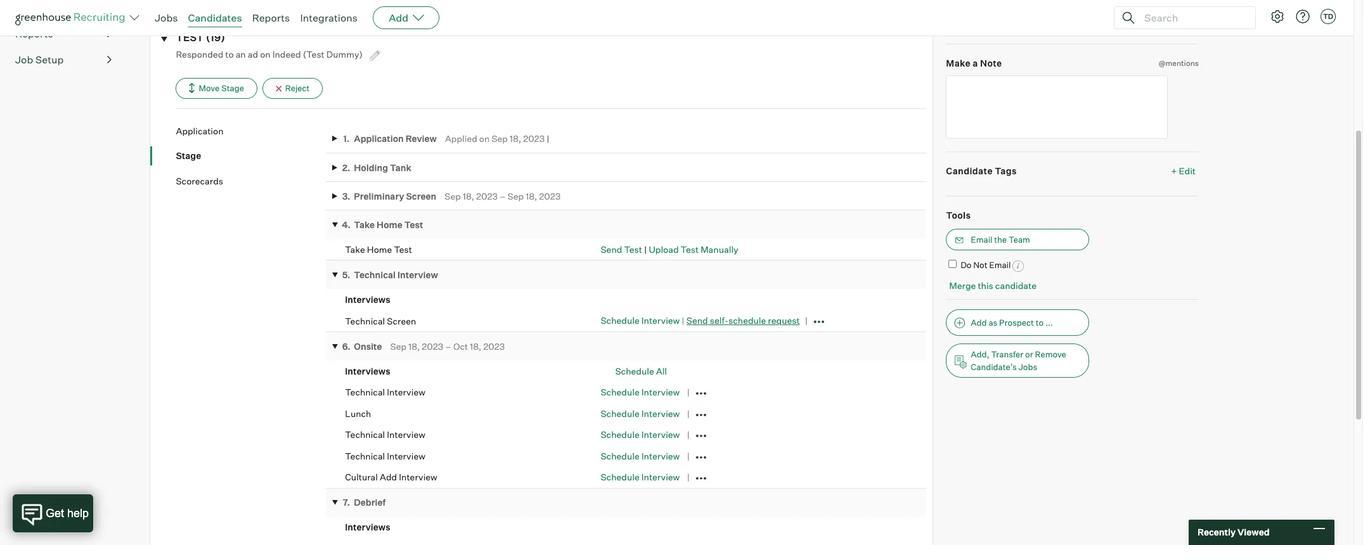 Task type: locate. For each thing, give the bounding box(es) containing it.
1 horizontal spatial application
[[354, 133, 404, 144]]

candidates link
[[188, 11, 242, 24]]

jobs up test
[[155, 11, 178, 24]]

0 vertical spatial technical interview
[[345, 387, 426, 398]]

ad
[[248, 49, 258, 59]]

jobs inside add, transfer or remove candidate's jobs
[[1019, 362, 1038, 372]]

1 horizontal spatial |
[[645, 244, 647, 255]]

screen up 6. onsite sep 18, 2023 – oct 18, 2023
[[387, 316, 416, 326]]

tank
[[390, 162, 412, 173]]

schedule interview
[[601, 387, 680, 398], [601, 408, 680, 419], [601, 430, 680, 440], [601, 451, 680, 462], [601, 472, 680, 483]]

sep
[[492, 133, 508, 144], [445, 191, 461, 201], [508, 191, 524, 201], [390, 341, 407, 352]]

0 horizontal spatial –
[[446, 341, 452, 352]]

0 vertical spatial on
[[260, 49, 271, 59]]

0 vertical spatial reports
[[252, 11, 290, 24]]

1 vertical spatial technical interview
[[345, 430, 426, 440]]

responded
[[176, 49, 223, 59]]

1 horizontal spatial reports link
[[252, 11, 290, 24]]

4.
[[342, 219, 351, 230]]

make
[[947, 58, 971, 68]]

1 technical interview from the top
[[345, 387, 426, 398]]

3.
[[342, 191, 351, 201]]

technical up lunch
[[345, 387, 385, 398]]

interviews down onsite
[[345, 366, 391, 377]]

to
[[225, 49, 234, 59], [1036, 318, 1044, 328]]

technical interview up lunch
[[345, 387, 426, 398]]

manually
[[701, 244, 739, 255]]

on right applied
[[479, 133, 490, 144]]

prospect
[[1000, 318, 1035, 328]]

1 schedule interview from the top
[[601, 387, 680, 398]]

do not email
[[961, 260, 1011, 270]]

reports link
[[252, 11, 290, 24], [15, 26, 112, 41]]

technical interview up cultural add interview
[[345, 451, 426, 462]]

|
[[547, 133, 550, 144], [645, 244, 647, 255], [682, 315, 685, 326]]

0 horizontal spatial stage
[[176, 151, 201, 161]]

indeed
[[273, 49, 301, 59]]

edit
[[1180, 166, 1196, 177]]

take down 4.
[[345, 244, 365, 255]]

schedule
[[601, 315, 640, 326], [616, 366, 654, 377], [601, 387, 640, 398], [601, 408, 640, 419], [601, 430, 640, 440], [601, 451, 640, 462], [601, 472, 640, 483]]

candidate
[[947, 166, 993, 177]]

take
[[354, 219, 375, 230], [345, 244, 365, 255]]

1 vertical spatial stage
[[176, 151, 201, 161]]

reports link up responded to an ad on indeed (test dummy)
[[252, 11, 290, 24]]

0 vertical spatial stage
[[221, 83, 244, 93]]

take home test
[[345, 244, 412, 255]]

send self-schedule request link
[[687, 315, 800, 326]]

+ left the edit
[[1172, 166, 1178, 177]]

job
[[15, 53, 33, 66]]

1 vertical spatial –
[[446, 341, 452, 352]]

1 vertical spatial |
[[645, 244, 647, 255]]

reports link down greenhouse recruiting image
[[15, 26, 112, 41]]

on right ad
[[260, 49, 271, 59]]

5.
[[342, 269, 351, 280]]

application down the move
[[176, 125, 224, 136]]

stage right the move
[[221, 83, 244, 93]]

interviews
[[345, 294, 391, 305], [345, 366, 391, 377], [345, 522, 391, 533]]

review
[[406, 133, 437, 144]]

screen down 'tank'
[[406, 191, 437, 201]]

1 vertical spatial send
[[687, 315, 708, 326]]

1 vertical spatial +
[[1172, 166, 1178, 177]]

2 vertical spatial technical interview
[[345, 451, 426, 462]]

to left '...'
[[1036, 318, 1044, 328]]

candidate
[[996, 280, 1037, 291]]

reports down pipeline
[[15, 27, 53, 40]]

to inside button
[[1036, 318, 1044, 328]]

stage inside button
[[221, 83, 244, 93]]

jobs link
[[155, 11, 178, 24]]

home down 4. take home test at left
[[367, 244, 392, 255]]

1 vertical spatial jobs
[[1019, 362, 1038, 372]]

reject button
[[262, 78, 323, 99]]

1 interviews from the top
[[345, 294, 391, 305]]

1 horizontal spatial stage
[[221, 83, 244, 93]]

move stage
[[199, 83, 244, 93]]

0 vertical spatial +
[[1174, 19, 1180, 30]]

1 vertical spatial reports link
[[15, 26, 112, 41]]

email the team button
[[947, 229, 1090, 251]]

6. onsite sep 18, 2023 – oct 18, 2023
[[342, 341, 505, 352]]

Search text field
[[1142, 9, 1245, 27]]

cultural add interview
[[345, 472, 438, 483]]

send left upload
[[601, 244, 623, 255]]

interviews up technical screen
[[345, 294, 391, 305]]

7.
[[343, 497, 350, 508]]

schedule interview link
[[601, 315, 680, 326], [601, 387, 680, 398], [601, 408, 680, 419], [601, 430, 680, 440], [601, 451, 680, 462], [601, 472, 680, 483]]

on for ad
[[260, 49, 271, 59]]

3 technical interview from the top
[[345, 451, 426, 462]]

0 horizontal spatial jobs
[[155, 11, 178, 24]]

2 interviews from the top
[[345, 366, 391, 377]]

1 vertical spatial reports
[[15, 27, 53, 40]]

move stage button
[[176, 78, 257, 99]]

1 vertical spatial on
[[479, 133, 490, 144]]

@mentions link
[[1159, 57, 1200, 69]]

2 vertical spatial interviews
[[345, 522, 391, 533]]

2 horizontal spatial |
[[682, 315, 685, 326]]

send
[[601, 244, 623, 255], [687, 315, 708, 326]]

home
[[377, 219, 403, 230], [367, 244, 392, 255]]

+ up @mentions
[[1174, 19, 1180, 30]]

1 vertical spatial to
[[1036, 318, 1044, 328]]

1 horizontal spatial –
[[500, 191, 506, 201]]

merge this candidate
[[950, 280, 1037, 291]]

schedule all link
[[616, 366, 667, 377]]

on
[[260, 49, 271, 59], [479, 133, 490, 144]]

holding
[[354, 162, 388, 173]]

None text field
[[947, 76, 1169, 139]]

0 vertical spatial send
[[601, 244, 623, 255]]

1 vertical spatial email
[[990, 260, 1011, 270]]

1 horizontal spatial to
[[1036, 318, 1044, 328]]

0 vertical spatial |
[[547, 133, 550, 144]]

0 vertical spatial take
[[354, 219, 375, 230]]

screen
[[406, 191, 437, 201], [387, 316, 416, 326]]

take right 4.
[[354, 219, 375, 230]]

technical up onsite
[[345, 316, 385, 326]]

request
[[768, 315, 800, 326]]

5 schedule interview from the top
[[601, 472, 680, 483]]

move
[[199, 83, 220, 93]]

application up 2. holding tank
[[354, 133, 404, 144]]

email left "the"
[[971, 235, 993, 245]]

this
[[978, 280, 994, 291]]

or
[[1026, 349, 1034, 359]]

3 schedule interview link from the top
[[601, 408, 680, 419]]

1 vertical spatial interviews
[[345, 366, 391, 377]]

interviews down 'debrief'
[[345, 522, 391, 533]]

0 vertical spatial interviews
[[345, 294, 391, 305]]

add as prospect to ...
[[971, 318, 1054, 328]]

–
[[500, 191, 506, 201], [446, 341, 452, 352]]

do
[[961, 260, 972, 270]]

home up take home test
[[377, 219, 403, 230]]

remove
[[1036, 349, 1067, 359]]

send left the 'self-'
[[687, 315, 708, 326]]

18,
[[510, 133, 521, 144], [463, 191, 474, 201], [526, 191, 537, 201], [409, 341, 420, 352], [470, 341, 482, 352]]

0 horizontal spatial send
[[601, 244, 623, 255]]

integrations
[[300, 11, 358, 24]]

scorecards link
[[176, 175, 326, 187]]

lunch
[[345, 408, 371, 419]]

jobs
[[155, 11, 178, 24], [1019, 362, 1038, 372]]

2 schedule interview link from the top
[[601, 387, 680, 398]]

1 horizontal spatial jobs
[[1019, 362, 1038, 372]]

1 horizontal spatial send
[[687, 315, 708, 326]]

reports up responded to an ad on indeed (test dummy)
[[252, 11, 290, 24]]

technical down take home test
[[354, 269, 396, 280]]

0 vertical spatial email
[[971, 235, 993, 245]]

to left an
[[225, 49, 234, 59]]

+ for + edit
[[1172, 166, 1178, 177]]

...
[[1046, 318, 1054, 328]]

technical
[[354, 269, 396, 280], [345, 316, 385, 326], [345, 387, 385, 398], [345, 430, 385, 440], [345, 451, 385, 462]]

0 vertical spatial –
[[500, 191, 506, 201]]

tools
[[947, 210, 971, 221]]

2 vertical spatial |
[[682, 315, 685, 326]]

0 horizontal spatial on
[[260, 49, 271, 59]]

1 vertical spatial take
[[345, 244, 365, 255]]

email inside email the team button
[[971, 235, 993, 245]]

technical interview down lunch
[[345, 430, 426, 440]]

1 horizontal spatial on
[[479, 133, 490, 144]]

email right "not"
[[990, 260, 1011, 270]]

Do Not Email checkbox
[[949, 260, 957, 269]]

self-
[[710, 315, 729, 326]]

stage up scorecards
[[176, 151, 201, 161]]

@mentions
[[1159, 58, 1200, 68]]

email
[[971, 235, 993, 245], [990, 260, 1011, 270]]

0 vertical spatial to
[[225, 49, 234, 59]]

+
[[1174, 19, 1180, 30], [1172, 166, 1178, 177]]

jobs down the or
[[1019, 362, 1038, 372]]

| for send
[[645, 244, 647, 255]]



Task type: describe. For each thing, give the bounding box(es) containing it.
+ edit
[[1172, 166, 1196, 177]]

reject
[[285, 83, 310, 93]]

oct
[[453, 341, 468, 352]]

email the team
[[971, 235, 1031, 245]]

as
[[989, 318, 998, 328]]

td button
[[1319, 6, 1339, 27]]

test
[[176, 31, 204, 44]]

test up the 5. technical interview
[[394, 244, 412, 255]]

3 interviews from the top
[[345, 522, 391, 533]]

0 horizontal spatial |
[[547, 133, 550, 144]]

send test | upload test manually
[[601, 244, 739, 255]]

technical down lunch
[[345, 430, 385, 440]]

technical screen
[[345, 316, 416, 326]]

3 schedule interview from the top
[[601, 430, 680, 440]]

1 vertical spatial home
[[367, 244, 392, 255]]

2 schedule interview from the top
[[601, 408, 680, 419]]

pipeline
[[15, 1, 53, 14]]

5 schedule interview link from the top
[[601, 451, 680, 462]]

td
[[1324, 12, 1334, 21]]

technical up cultural
[[345, 451, 385, 462]]

td button
[[1321, 9, 1337, 24]]

6 schedule interview link from the top
[[601, 472, 680, 483]]

onsite
[[354, 341, 382, 352]]

add inside button
[[971, 318, 987, 328]]

0 horizontal spatial reports
[[15, 27, 53, 40]]

1 horizontal spatial reports
[[252, 11, 290, 24]]

applied
[[445, 133, 478, 144]]

test (19)
[[176, 31, 225, 44]]

(19)
[[206, 31, 225, 44]]

4 schedule interview link from the top
[[601, 430, 680, 440]]

2. holding tank
[[342, 162, 412, 173]]

integrations link
[[300, 11, 358, 24]]

viewed
[[1238, 527, 1270, 538]]

0 vertical spatial home
[[377, 219, 403, 230]]

transfer
[[992, 349, 1024, 359]]

4 schedule interview from the top
[[601, 451, 680, 462]]

application link
[[176, 125, 326, 137]]

7. debrief
[[343, 497, 386, 508]]

add, transfer or remove candidate's jobs
[[971, 349, 1067, 372]]

1 vertical spatial screen
[[387, 316, 416, 326]]

(test
[[303, 49, 325, 59]]

test up take home test
[[404, 219, 423, 230]]

0 vertical spatial screen
[[406, 191, 437, 201]]

candidate's
[[971, 362, 1017, 372]]

0 horizontal spatial to
[[225, 49, 234, 59]]

responded to an ad on indeed (test dummy)
[[176, 49, 365, 59]]

candidate tags
[[947, 166, 1017, 177]]

on for applied
[[479, 133, 490, 144]]

6.
[[342, 341, 351, 352]]

job setup
[[15, 53, 64, 66]]

+ add
[[1174, 19, 1200, 30]]

an
[[236, 49, 246, 59]]

schedule all
[[616, 366, 667, 377]]

the
[[995, 235, 1007, 245]]

candidates
[[188, 11, 242, 24]]

+ for + add
[[1174, 19, 1180, 30]]

1 schedule interview link from the top
[[601, 315, 680, 326]]

make a note
[[947, 58, 1003, 68]]

send test link
[[601, 244, 643, 255]]

note
[[981, 58, 1003, 68]]

debrief
[[354, 497, 386, 508]]

dummy)
[[327, 49, 363, 59]]

configure image
[[1271, 9, 1286, 24]]

greenhouse recruiting image
[[15, 10, 129, 25]]

0 vertical spatial reports link
[[252, 11, 290, 24]]

0 horizontal spatial application
[[176, 125, 224, 136]]

recently
[[1198, 527, 1236, 538]]

| for schedule
[[682, 315, 685, 326]]

upload test manually link
[[649, 244, 739, 255]]

5. technical interview
[[342, 269, 438, 280]]

merge this candidate link
[[950, 280, 1037, 291]]

a
[[973, 58, 979, 68]]

test left upload
[[624, 244, 643, 255]]

not
[[974, 260, 988, 270]]

all
[[656, 366, 667, 377]]

add button
[[373, 6, 440, 29]]

setup
[[35, 53, 64, 66]]

tags
[[995, 166, 1017, 177]]

recently viewed
[[1198, 527, 1270, 538]]

3. preliminary screen sep 18, 2023 – sep 18, 2023
[[342, 191, 561, 201]]

cultural
[[345, 472, 378, 483]]

0 horizontal spatial reports link
[[15, 26, 112, 41]]

add, transfer or remove candidate's jobs button
[[947, 344, 1090, 378]]

schedule interview | send self-schedule request
[[601, 315, 800, 326]]

0 vertical spatial jobs
[[155, 11, 178, 24]]

schedule
[[729, 315, 766, 326]]

add inside popup button
[[389, 11, 409, 24]]

pipeline link
[[15, 0, 112, 15]]

1.
[[343, 133, 350, 144]]

add,
[[971, 349, 990, 359]]

team
[[1009, 235, 1031, 245]]

1. application review applied on  sep 18, 2023 |
[[343, 133, 550, 144]]

stage link
[[176, 150, 326, 162]]

test right upload
[[681, 244, 699, 255]]

upload
[[649, 244, 679, 255]]

scorecards
[[176, 176, 223, 186]]

2 technical interview from the top
[[345, 430, 426, 440]]

+ add link
[[1174, 19, 1200, 31]]

job setup link
[[15, 52, 112, 67]]



Task type: vqa. For each thing, say whether or not it's contained in the screenshot.
the top 'Reports'
yes



